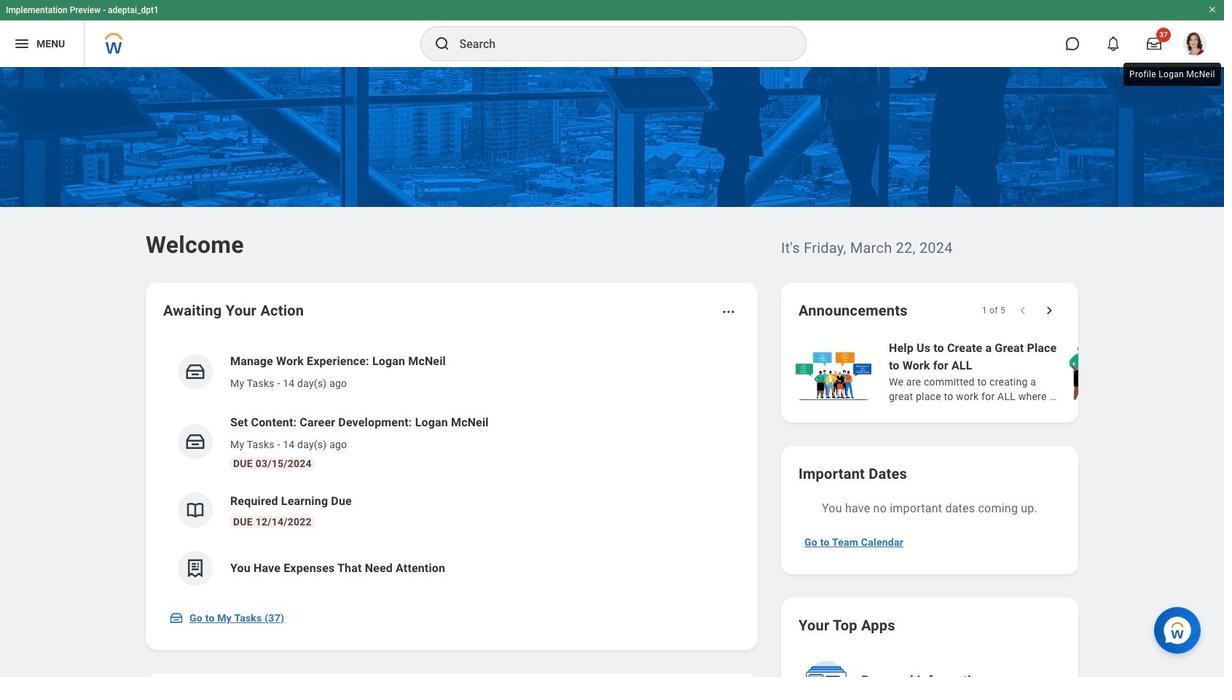 Task type: vqa. For each thing, say whether or not it's contained in the screenshot.
Succession Plans popup button
no



Task type: locate. For each thing, give the bounding box(es) containing it.
main content
[[0, 67, 1225, 677]]

book open image
[[184, 499, 206, 521]]

profile logan mcneil image
[[1184, 32, 1207, 58]]

tooltip
[[1121, 60, 1225, 89]]

status
[[983, 305, 1006, 316]]

related actions image
[[722, 305, 736, 319]]

1 horizontal spatial list
[[793, 338, 1225, 405]]

banner
[[0, 0, 1225, 67]]

1 vertical spatial inbox image
[[184, 431, 206, 453]]

inbox image
[[184, 361, 206, 383], [184, 431, 206, 453], [169, 611, 184, 626]]

0 horizontal spatial list
[[163, 341, 741, 598]]

list
[[793, 338, 1225, 405], [163, 341, 741, 598]]

inbox large image
[[1148, 36, 1162, 51]]



Task type: describe. For each thing, give the bounding box(es) containing it.
2 vertical spatial inbox image
[[169, 611, 184, 626]]

chevron right small image
[[1043, 303, 1057, 318]]

search image
[[433, 35, 451, 52]]

dashboard expenses image
[[184, 558, 206, 580]]

justify image
[[13, 35, 31, 52]]

close environment banner image
[[1209, 5, 1218, 14]]

0 vertical spatial inbox image
[[184, 361, 206, 383]]

chevron left small image
[[1016, 303, 1031, 318]]

Search Workday  search field
[[460, 28, 776, 60]]

notifications large image
[[1107, 36, 1121, 51]]



